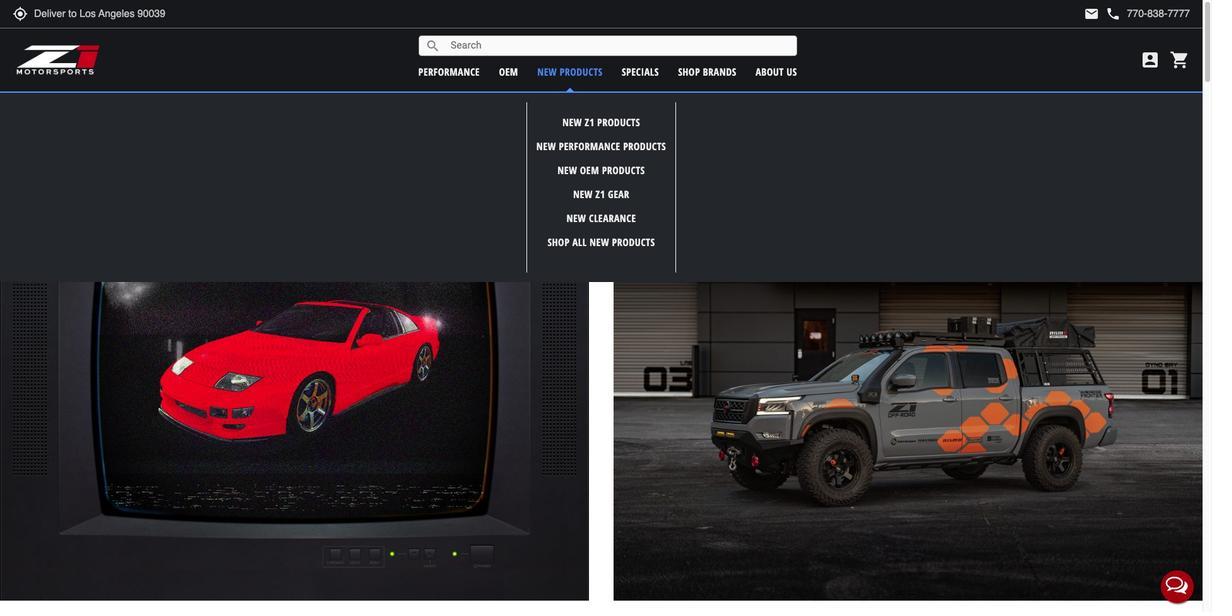 Task type: vqa. For each thing, say whether or not it's contained in the screenshot.
left Z1
yes



Task type: locate. For each thing, give the bounding box(es) containing it.
products up gear
[[602, 164, 645, 178]]

0 horizontal spatial the
[[667, 199, 681, 211]]

account_box
[[1141, 50, 1161, 70]]

z1 left gear
[[596, 188, 605, 201]]

z1 for gear
[[596, 188, 605, 201]]

mail link
[[1085, 6, 1100, 21]]

2 dsc_0495.jpg image from the left
[[614, 159, 1203, 601]]

on
[[705, 185, 717, 197]]

products down currently shopping: 350z (change model)
[[598, 116, 641, 130]]

0 horizontal spatial dsc_0495.jpg image
[[0, 159, 590, 601]]

oem left new
[[499, 65, 518, 79]]

z1 down shopping:
[[585, 116, 595, 130]]

1 dsc_0495.jpg image from the left
[[0, 159, 590, 601]]

1 horizontal spatial z1
[[596, 188, 605, 201]]

new clearance
[[567, 212, 636, 225]]

shop left all
[[548, 235, 570, 249]]

new performance products link
[[537, 140, 666, 154]]

specials
[[622, 65, 659, 79]]

1 horizontal spatial dsc_0495.jpg image
[[614, 159, 1203, 601]]

z1
[[585, 116, 595, 130], [596, 188, 605, 201]]

learn
[[648, 246, 670, 259]]

frontier!
[[639, 214, 676, 226]]

don't
[[639, 185, 661, 197]]

products for new z1 products
[[598, 116, 641, 130]]

about us link
[[756, 65, 798, 79]]

z
[[684, 199, 690, 211]]

mail phone
[[1085, 6, 1121, 21]]

2 the from the left
[[704, 199, 718, 211]]

about us
[[756, 65, 798, 79]]

0 vertical spatial z1
[[585, 116, 595, 130]]

0 horizontal spatial shop
[[548, 235, 570, 249]]

the left z
[[667, 199, 681, 211]]

account_box link
[[1138, 50, 1164, 70]]

new
[[563, 116, 582, 130], [537, 140, 556, 154], [558, 164, 578, 178], [573, 188, 593, 201], [567, 212, 586, 225], [590, 235, 610, 249]]

oem link
[[499, 65, 518, 79]]

products down 350z
[[624, 140, 666, 154]]

new z1 gear
[[573, 188, 630, 201]]

us
[[787, 65, 798, 79]]

oem
[[499, 65, 518, 79], [580, 164, 600, 178]]

currently shopping: 350z (change model)
[[533, 98, 714, 111]]

1 horizontal spatial the
[[704, 199, 718, 211]]

to
[[776, 185, 785, 197]]

1 horizontal spatial oem
[[580, 164, 600, 178]]

shop for shop brands
[[678, 65, 701, 79]]

1 vertical spatial z1
[[596, 188, 605, 201]]

new clearance link
[[567, 212, 636, 225]]

shopping:
[[578, 98, 625, 111]]

1 horizontal spatial shop
[[678, 65, 701, 79]]

oem down performance
[[580, 164, 600, 178]]

the right or
[[704, 199, 718, 211]]

z1 for products
[[585, 116, 595, 130]]

new for new z1 gear
[[573, 188, 593, 201]]

learn more
[[648, 246, 693, 259]]

new products
[[538, 65, 603, 79]]

about
[[756, 65, 784, 79]]

new for new z1 products
[[563, 116, 582, 130]]

0 horizontal spatial z1
[[585, 116, 595, 130]]

your
[[719, 185, 739, 197]]

new for new oem products
[[558, 164, 578, 178]]

0 horizontal spatial oem
[[499, 65, 518, 79]]

performance
[[559, 140, 621, 154]]

products down clearance
[[612, 235, 655, 249]]

shop
[[678, 65, 701, 79], [548, 235, 570, 249]]

shopping_cart link
[[1167, 50, 1191, 70]]

the
[[667, 199, 681, 211], [704, 199, 718, 211]]

new oem products
[[558, 164, 645, 178]]

0 vertical spatial oem
[[499, 65, 518, 79]]

(change model) link
[[657, 99, 714, 111]]

shop left brands
[[678, 65, 701, 79]]

performance
[[419, 65, 480, 79]]

dsc_0495.jpg image
[[0, 159, 590, 601], [614, 159, 1203, 601]]

gear
[[608, 188, 630, 201]]

products
[[560, 65, 603, 79]]

0 vertical spatial shop
[[678, 65, 701, 79]]

clearance
[[589, 212, 636, 225]]

shop all new products link
[[548, 235, 655, 249]]

1 vertical spatial shop
[[548, 235, 570, 249]]

products
[[598, 116, 641, 130], [624, 140, 666, 154], [602, 164, 645, 178], [612, 235, 655, 249]]



Task type: describe. For each thing, give the bounding box(es) containing it.
miss
[[664, 185, 686, 197]]

shop for shop all new products
[[548, 235, 570, 249]]

model)
[[688, 99, 714, 111]]

search
[[426, 38, 441, 53]]

new oem products link
[[558, 164, 645, 178]]

or
[[692, 199, 701, 211]]

new products link
[[538, 65, 603, 79]]

phone
[[1106, 6, 1121, 21]]

mail
[[1085, 6, 1100, 21]]

(change
[[657, 99, 686, 111]]

1 the from the left
[[667, 199, 681, 211]]

currently
[[533, 98, 575, 111]]

shop brands
[[678, 65, 737, 79]]

phone link
[[1106, 6, 1191, 21]]

brands
[[703, 65, 737, 79]]

z1 motorsports logo image
[[16, 44, 101, 76]]

all
[[573, 235, 587, 249]]

out
[[688, 185, 703, 197]]

Search search field
[[441, 36, 797, 56]]

new
[[538, 65, 557, 79]]

new for new performance products
[[537, 140, 556, 154]]

products for new oem products
[[602, 164, 645, 178]]

specials link
[[622, 65, 659, 79]]

my_location
[[13, 6, 28, 21]]

win
[[788, 185, 803, 197]]

shopping_cart
[[1170, 50, 1191, 70]]

new for new clearance
[[567, 212, 586, 225]]

new performance products
[[537, 140, 666, 154]]

new z1 products link
[[563, 116, 641, 130]]

learn more link
[[639, 228, 702, 265]]

supercharged
[[721, 199, 783, 211]]

more
[[672, 246, 693, 259]]

products for new performance products
[[624, 140, 666, 154]]

shop all new products
[[548, 235, 655, 249]]

350z
[[628, 98, 652, 111]]

chance
[[741, 185, 774, 197]]

don't miss out on your chance to win either the z or the supercharged frontier!
[[639, 185, 803, 226]]

either
[[639, 199, 664, 211]]

new z1 gear link
[[573, 188, 630, 201]]

1 vertical spatial oem
[[580, 164, 600, 178]]

shop brands link
[[678, 65, 737, 79]]

new z1 products
[[563, 116, 641, 130]]

performance link
[[419, 65, 480, 79]]



